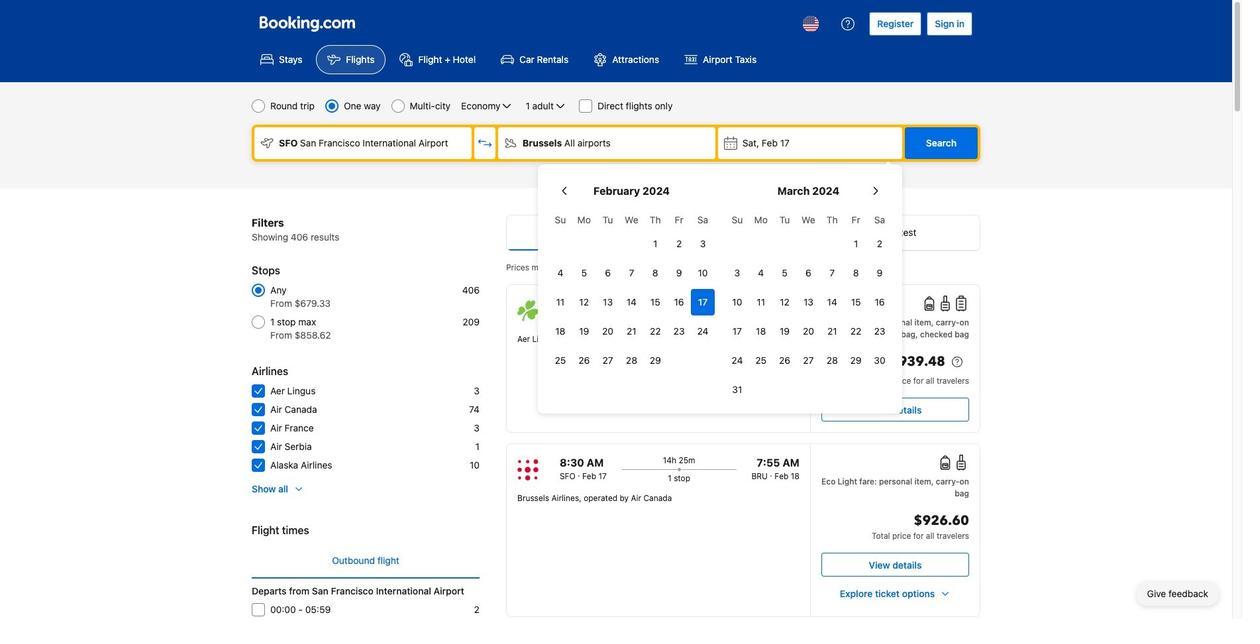 Task type: describe. For each thing, give the bounding box(es) containing it.
6 February 2024 checkbox
[[596, 260, 620, 286]]

4 February 2024 checkbox
[[549, 260, 573, 286]]

6 March 2024 checkbox
[[797, 260, 821, 286]]

11 March 2024 checkbox
[[750, 289, 773, 316]]

20 February 2024 checkbox
[[596, 318, 620, 345]]

7 March 2024 checkbox
[[821, 260, 845, 286]]

27 March 2024 checkbox
[[797, 347, 821, 374]]

12 March 2024 checkbox
[[773, 289, 797, 316]]

29 March 2024 checkbox
[[845, 347, 868, 374]]

15 February 2024 checkbox
[[644, 289, 668, 316]]

19 February 2024 checkbox
[[573, 318, 596, 345]]

12 February 2024 checkbox
[[573, 289, 596, 316]]

28 March 2024 checkbox
[[821, 347, 845, 374]]

2 grid from the left
[[726, 207, 892, 403]]

20 March 2024 checkbox
[[797, 318, 821, 345]]

9 March 2024 checkbox
[[868, 260, 892, 286]]

1 March 2024 checkbox
[[845, 231, 868, 257]]

11 February 2024 checkbox
[[549, 289, 573, 316]]

2 March 2024 checkbox
[[868, 231, 892, 257]]

1 February 2024 checkbox
[[644, 231, 668, 257]]

7 February 2024 checkbox
[[620, 260, 644, 286]]

5 February 2024 checkbox
[[573, 260, 596, 286]]

26 March 2024 checkbox
[[773, 347, 797, 374]]

9 February 2024 checkbox
[[668, 260, 691, 286]]

18 February 2024 checkbox
[[549, 318, 573, 345]]

25 March 2024 checkbox
[[750, 347, 773, 374]]

16 February 2024 checkbox
[[668, 289, 691, 316]]

3 March 2024 checkbox
[[726, 260, 750, 286]]

13 March 2024 checkbox
[[797, 289, 821, 316]]

$939.48 region
[[822, 351, 970, 375]]

24 February 2024 checkbox
[[691, 318, 715, 345]]

16 March 2024 checkbox
[[868, 289, 892, 316]]

22 February 2024 checkbox
[[644, 318, 668, 345]]



Task type: vqa. For each thing, say whether or not it's contained in the screenshot.
bottom the 11:59
no



Task type: locate. For each thing, give the bounding box(es) containing it.
cell
[[691, 286, 715, 316]]

4 March 2024 checkbox
[[750, 260, 773, 286]]

31 March 2024 checkbox
[[726, 376, 750, 403]]

1 horizontal spatial grid
[[726, 207, 892, 403]]

30 March 2024 checkbox
[[868, 347, 892, 374]]

13 February 2024 checkbox
[[596, 289, 620, 316]]

17 February 2024 checkbox
[[691, 289, 715, 316]]

1 grid from the left
[[549, 207, 715, 374]]

0 horizontal spatial grid
[[549, 207, 715, 374]]

2 February 2024 checkbox
[[668, 231, 691, 257]]

24 March 2024 checkbox
[[726, 347, 750, 374]]

27 February 2024 checkbox
[[596, 347, 620, 374]]

23 March 2024 checkbox
[[868, 318, 892, 345]]

21 March 2024 checkbox
[[821, 318, 845, 345]]

18 March 2024 checkbox
[[750, 318, 773, 345]]

14 March 2024 checkbox
[[821, 289, 845, 316]]

19 March 2024 checkbox
[[773, 318, 797, 345]]

14 February 2024 checkbox
[[620, 289, 644, 316]]

8 February 2024 checkbox
[[644, 260, 668, 286]]

26 February 2024 checkbox
[[573, 347, 596, 374]]

10 March 2024 checkbox
[[726, 289, 750, 316]]

17 March 2024 checkbox
[[726, 318, 750, 345]]

21 February 2024 checkbox
[[620, 318, 644, 345]]

booking.com logo image
[[260, 16, 355, 31], [260, 16, 355, 31]]

22 March 2024 checkbox
[[845, 318, 868, 345]]

25 February 2024 checkbox
[[549, 347, 573, 374]]

10 February 2024 checkbox
[[691, 260, 715, 286]]

29 February 2024 checkbox
[[644, 347, 668, 374]]

5 March 2024 checkbox
[[773, 260, 797, 286]]

28 February 2024 checkbox
[[620, 347, 644, 374]]

3 February 2024 checkbox
[[691, 231, 715, 257]]

tab list
[[507, 215, 980, 251]]

grid
[[549, 207, 715, 374], [726, 207, 892, 403]]

8 March 2024 checkbox
[[845, 260, 868, 286]]

23 February 2024 checkbox
[[668, 318, 691, 345]]

15 March 2024 checkbox
[[845, 289, 868, 316]]



